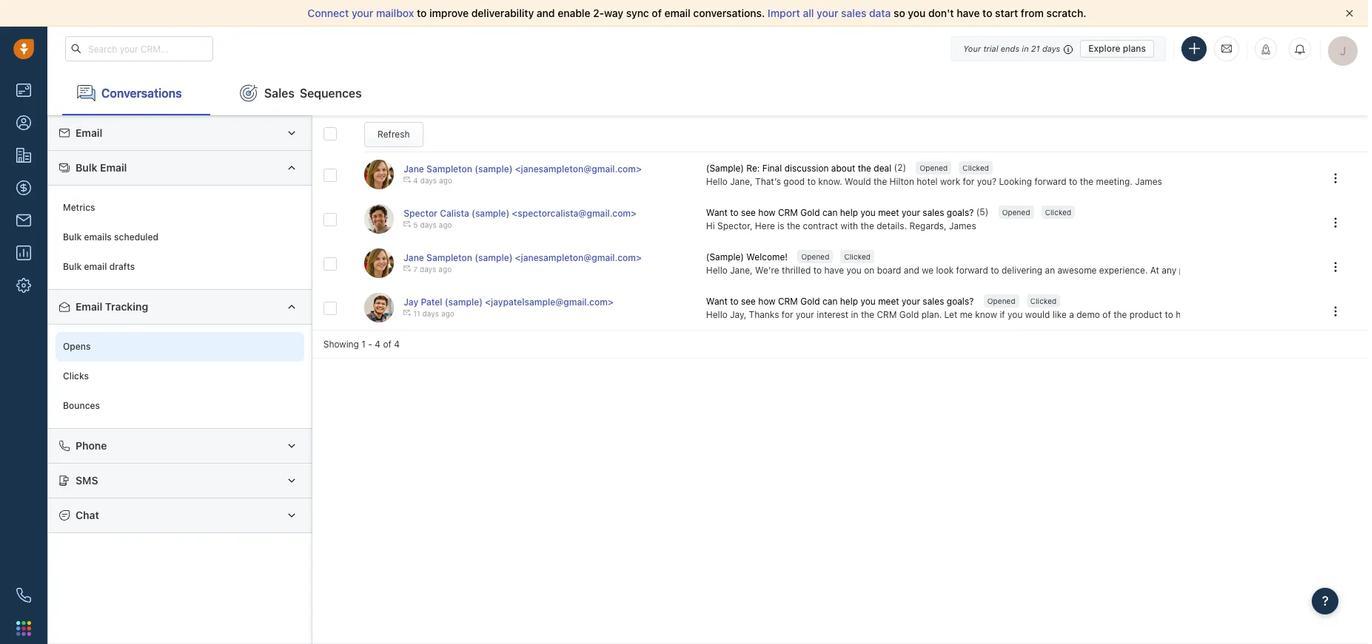 Task type: locate. For each thing, give the bounding box(es) containing it.
can up contract
[[823, 208, 838, 219]]

showing 1 - 4 of 4
[[323, 339, 400, 350]]

jane, down (sample) welcome!
[[730, 265, 753, 276]]

look
[[936, 265, 954, 276]]

opened up thrilled
[[801, 253, 830, 262]]

jane sampleton (sample) <janesampleton@gmail.com> link down spector calista (sample) <spectorcalista@gmail.com>
[[404, 253, 642, 264]]

help up interest
[[840, 297, 858, 308]]

jane sampleton (sample) <janesampleton@gmail.com> down spector calista (sample) <spectorcalista@gmail.com>
[[404, 253, 642, 264]]

0 horizontal spatial james
[[949, 220, 976, 231]]

want to see how crm gold can help you meet your sales goals? button for jay patel (sample) <jaypatelsample@gmail.com>
[[706, 296, 976, 308]]

1 jane sampleton (sample) <janesampleton@gmail.com> from the top
[[404, 164, 642, 175]]

hello left jay,
[[706, 309, 728, 320]]

how inside want to see how crm gold can help you meet your sales goals? (5)
[[758, 208, 776, 219]]

0 vertical spatial how
[[758, 208, 776, 219]]

sync
[[626, 7, 649, 19]]

see for want to see how crm gold can help you meet your sales goals? (5)
[[741, 208, 756, 219]]

regards, right details.
[[910, 220, 947, 231]]

2 see from the top
[[741, 297, 756, 308]]

days right 7
[[420, 265, 436, 274]]

1 want to see how crm gold can help you meet your sales goals? button from the top
[[706, 207, 976, 220]]

want to see how crm gold can help you meet your sales goals? button up hi spector, here is the contract with the details. regards, james
[[706, 207, 976, 220]]

meet up details.
[[878, 208, 899, 219]]

1 can from the top
[[823, 208, 838, 219]]

(sample) right "calista"
[[472, 208, 510, 219]]

of right -
[[383, 339, 392, 350]]

your inside want to see how crm gold can help you meet your sales goals? (5)
[[902, 208, 920, 219]]

0 vertical spatial jane sampleton (sample) <janesampleton@gmail.com> link
[[404, 164, 642, 175]]

jane sampleton (sample) <janesampleton@gmail.com>
[[404, 164, 642, 175], [404, 253, 642, 264]]

help inside button
[[840, 297, 858, 308]]

0 horizontal spatial forward
[[956, 265, 988, 276]]

1 (sample) from the top
[[706, 163, 744, 174]]

3 outgoing image from the top
[[404, 310, 411, 317]]

days right 21
[[1042, 43, 1060, 53]]

2 vertical spatial in
[[851, 309, 858, 320]]

sales down the 'hello jane, that's good to know. would the hilton hotel work for you? looking forward to the meeting. james'
[[923, 208, 944, 219]]

2 horizontal spatial james
[[1343, 309, 1368, 320]]

emails
[[84, 232, 112, 243]]

want to see how crm gold can help you meet your sales goals? button
[[706, 207, 976, 220], [706, 296, 976, 308]]

time
[[1214, 265, 1232, 276]]

can up interest
[[823, 297, 838, 308]]

<janesampleton@gmail.com> down <spectorcalista@gmail.com>
[[515, 253, 642, 264]]

sampleton for (sample) welcome!
[[427, 253, 472, 264]]

gold
[[801, 208, 820, 219], [801, 297, 820, 308], [899, 309, 919, 320]]

1 vertical spatial email
[[84, 262, 107, 273]]

re:
[[747, 163, 760, 174]]

tab list
[[47, 71, 1368, 116]]

welcome!
[[747, 252, 788, 263]]

board
[[877, 265, 901, 276]]

1 vertical spatial hello
[[706, 265, 728, 276]]

want to see how crm gold can help you meet your sales goals? link for <jaypatelsample@gmail.com>
[[706, 296, 976, 308]]

sales for want to see how crm gold can help you meet your sales goals?
[[923, 297, 944, 308]]

meet inside want to see how crm gold can help you meet your sales goals? link
[[878, 297, 899, 308]]

2 jane sampleton (sample) <janesampleton@gmail.com> from the top
[[404, 253, 642, 264]]

2 want to see how crm gold can help you meet your sales goals? link from the top
[[706, 296, 976, 308]]

0 vertical spatial email
[[665, 7, 691, 19]]

1 see from the top
[[741, 208, 756, 219]]

want down (sample) welcome!
[[706, 297, 728, 308]]

1 vertical spatial and
[[904, 265, 919, 276]]

(sample) up jay patel (sample) <jaypatelsample@gmail.com> on the left top of page
[[475, 253, 513, 264]]

goals? up me
[[947, 297, 974, 308]]

1 jane, from the top
[[730, 176, 753, 187]]

0 vertical spatial <janesampleton@gmail.com>
[[515, 164, 642, 175]]

jane sampleton (sample) <janesampleton@gmail.com> link up the spector calista (sample) <spectorcalista@gmail.com> link
[[404, 164, 642, 175]]

2 meet from the top
[[878, 297, 899, 308]]

how for want to see how crm gold can help you meet your sales goals? (5)
[[758, 208, 776, 219]]

1 horizontal spatial if
[[1283, 265, 1289, 276]]

goals? inside want to see how crm gold can help you meet your sales goals? (5)
[[947, 208, 974, 219]]

an
[[1045, 265, 1055, 276]]

(sample) inside (sample) re: final discussion about the deal (2)
[[706, 163, 744, 174]]

to up jay,
[[730, 297, 739, 308]]

1 sampleton from the top
[[427, 164, 472, 175]]

meet inside want to see how crm gold can help you meet your sales goals? (5)
[[878, 208, 899, 219]]

phone element
[[9, 581, 39, 611]]

jane sampleton (sample) <janesampleton@gmail.com> link for (sample) re: final discussion about the deal
[[404, 164, 642, 175]]

email up bulk email
[[76, 127, 102, 139]]

2 vertical spatial bulk
[[63, 262, 82, 273]]

want inside button
[[706, 297, 728, 308]]

days up spector
[[420, 177, 437, 185]]

1 horizontal spatial regards,
[[1304, 309, 1341, 320]]

sampleton up 4 days ago
[[427, 164, 472, 175]]

2 sampleton from the top
[[427, 253, 472, 264]]

<spectorcalista@gmail.com>
[[512, 208, 637, 219]]

sales left data
[[841, 7, 867, 19]]

ago down patel
[[441, 310, 454, 319]]

jane, down re:
[[730, 176, 753, 187]]

0 vertical spatial bulk
[[76, 161, 97, 174]]

to up spector,
[[730, 208, 739, 219]]

sales inside want to see how crm gold can help you meet your sales goals? (5)
[[923, 208, 944, 219]]

1 vertical spatial if
[[1000, 309, 1005, 320]]

clicked up would
[[1030, 297, 1057, 306]]

want inside want to see how crm gold can help you meet your sales goals? (5)
[[706, 208, 728, 219]]

hello
[[706, 176, 728, 187], [706, 265, 728, 276], [706, 309, 728, 320]]

jane,
[[730, 176, 753, 187], [730, 265, 753, 276]]

1 <janesampleton@gmail.com> from the top
[[515, 164, 642, 175]]

1 vertical spatial can
[[823, 297, 838, 308]]

0 vertical spatial hello
[[706, 176, 728, 187]]

0 vertical spatial james
[[1135, 176, 1162, 187]]

1 vertical spatial sampleton
[[427, 253, 472, 264]]

outgoing image
[[404, 177, 411, 184], [404, 265, 411, 273], [404, 310, 411, 317]]

a
[[1069, 309, 1074, 320]]

(sample) for (sample) welcome!
[[706, 252, 744, 263]]

1 vertical spatial email
[[100, 161, 127, 174]]

1 horizontal spatial james
[[1135, 176, 1162, 187]]

goals? left (5)
[[947, 208, 974, 219]]

outgoing image for (sample)
[[404, 265, 411, 273]]

can inside want to see how crm gold can help you meet your sales goals? (5)
[[823, 208, 838, 219]]

hello jay, thanks for your interest in the crm gold plan. let me know if you would like a demo of the product to help expedite your evaluation. regards, james
[[706, 309, 1368, 320]]

1 vertical spatial jane,
[[730, 265, 753, 276]]

1 vertical spatial want
[[706, 297, 728, 308]]

hello up hi
[[706, 176, 728, 187]]

1 vertical spatial want to see how crm gold can help you meet your sales goals? link
[[706, 296, 976, 308]]

thrilled
[[782, 265, 811, 276]]

1 jane from the top
[[404, 164, 424, 175]]

deliverability
[[471, 7, 534, 19]]

(5)
[[976, 207, 989, 218]]

can for want to see how crm gold can help you meet your sales goals? (5)
[[823, 208, 838, 219]]

1 vertical spatial how
[[758, 297, 776, 308]]

1 vertical spatial jane
[[404, 253, 424, 264]]

in
[[1022, 43, 1029, 53], [1235, 265, 1242, 276], [851, 309, 858, 320]]

jay patel (sample) <jaypatelsample@gmail.com> link
[[404, 297, 614, 308]]

days
[[1042, 43, 1060, 53], [420, 177, 437, 185], [420, 221, 437, 230], [420, 265, 436, 274], [422, 310, 439, 319]]

1 vertical spatial jane sampleton (sample) <janesampleton@gmail.com>
[[404, 253, 642, 264]]

sales sequences
[[264, 86, 362, 100]]

0 vertical spatial email
[[76, 127, 102, 139]]

can
[[823, 208, 838, 219], [823, 297, 838, 308]]

(sample) inside button
[[706, 252, 744, 263]]

2 want to see how crm gold can help you meet your sales goals? button from the top
[[706, 296, 976, 308]]

spector
[[404, 208, 438, 219]]

1 vertical spatial crm
[[778, 297, 798, 308]]

1 meet from the top
[[878, 208, 899, 219]]

meet down the board
[[878, 297, 899, 308]]

<janesampleton@gmail.com> for (sample) re: final discussion about the deal
[[515, 164, 642, 175]]

if right know on the right top
[[1000, 309, 1005, 320]]

connect
[[308, 7, 349, 19]]

clicked up on
[[844, 253, 871, 262]]

bounces link
[[56, 392, 304, 421]]

ends
[[1001, 43, 1020, 53]]

bulk left emails
[[63, 232, 82, 243]]

want to see how crm gold can help you meet your sales goals? button for spector calista (sample) <spectorcalista@gmail.com>
[[706, 207, 976, 220]]

you left on
[[847, 265, 862, 276]]

meet for want to see how crm gold can help you meet your sales goals?
[[878, 297, 899, 308]]

0 vertical spatial and
[[537, 7, 555, 19]]

crm up is
[[778, 208, 798, 219]]

1 hello from the top
[[706, 176, 728, 187]]

know
[[975, 309, 997, 320]]

(sample) down spector,
[[706, 252, 744, 263]]

freshworks switcher image
[[16, 622, 31, 637]]

days right 5
[[420, 221, 437, 230]]

have right don't
[[957, 7, 980, 19]]

gold for want to see how crm gold can help you meet your sales goals?
[[801, 297, 820, 308]]

and left we
[[904, 265, 919, 276]]

0 vertical spatial jane sampleton (sample) <janesampleton@gmail.com>
[[404, 164, 642, 175]]

ago for 5 days ago
[[439, 221, 452, 230]]

0 vertical spatial sampleton
[[427, 164, 472, 175]]

0 vertical spatial for
[[963, 176, 975, 187]]

interest
[[817, 309, 849, 320]]

clicks link
[[56, 362, 304, 392]]

2 how from the top
[[758, 297, 776, 308]]

connect your mailbox to improve deliverability and enable 2-way sync of email conversations. import all your sales data so you don't have to start from scratch.
[[308, 7, 1087, 19]]

2 goals? from the top
[[947, 297, 974, 308]]

close image
[[1346, 10, 1353, 17]]

of right sync
[[652, 7, 662, 19]]

gold left plan.
[[899, 309, 919, 320]]

email left tracking at the top
[[76, 301, 102, 313]]

0 vertical spatial forward
[[1035, 176, 1067, 187]]

with right need
[[1353, 265, 1368, 276]]

with
[[841, 220, 858, 231], [1353, 265, 1368, 276]]

(sample) re: final discussion about the deal link
[[706, 162, 894, 175]]

email left drafts
[[84, 262, 107, 273]]

sampleton
[[427, 164, 472, 175], [427, 253, 472, 264]]

1 vertical spatial bulk
[[63, 232, 82, 243]]

sales sequences link
[[225, 71, 377, 116]]

(sample) up 11 days ago
[[445, 297, 483, 308]]

opened up the 'hello jane, that's good to know. would the hilton hotel work for you? looking forward to the meeting. james'
[[920, 164, 948, 173]]

2 horizontal spatial in
[[1235, 265, 1242, 276]]

the left product
[[1114, 309, 1127, 320]]

hilton
[[890, 176, 914, 187]]

(sample) for 5 days ago
[[472, 208, 510, 219]]

2 vertical spatial outgoing image
[[404, 310, 411, 317]]

you up hi spector, here is the contract with the details. regards, james
[[861, 208, 876, 219]]

2 jane from the top
[[404, 253, 424, 264]]

0 vertical spatial see
[[741, 208, 756, 219]]

if right trial, at the top right of the page
[[1283, 265, 1289, 276]]

to left meeting.
[[1069, 176, 1078, 187]]

don't
[[928, 7, 954, 19]]

<janesampleton@gmail.com> up <spectorcalista@gmail.com>
[[515, 164, 642, 175]]

sampleton for (sample) re: final discussion about the deal
[[427, 164, 472, 175]]

discussion
[[785, 163, 829, 174]]

1 vertical spatial want to see how crm gold can help you meet your sales goals? button
[[706, 296, 976, 308]]

with down want to see how crm gold can help you meet your sales goals? (5)
[[841, 220, 858, 231]]

0 vertical spatial have
[[957, 7, 980, 19]]

jay
[[404, 297, 418, 308]]

bulk
[[76, 161, 97, 174], [63, 232, 82, 243], [63, 262, 82, 273]]

your
[[352, 7, 373, 19], [817, 7, 839, 19], [902, 208, 920, 219], [902, 297, 920, 308], [796, 309, 814, 320], [1235, 309, 1253, 320]]

goals? inside button
[[947, 297, 974, 308]]

contract
[[803, 220, 838, 231]]

0 vertical spatial (sample)
[[706, 163, 744, 174]]

1 vertical spatial goals?
[[947, 297, 974, 308]]

0 vertical spatial goals?
[[947, 208, 974, 219]]

how up here
[[758, 208, 776, 219]]

0 horizontal spatial with
[[841, 220, 858, 231]]

opened down looking
[[1002, 208, 1030, 217]]

2 can from the top
[[823, 297, 838, 308]]

outgoing image for want
[[404, 310, 411, 317]]

for left you?
[[963, 176, 975, 187]]

sms
[[76, 475, 98, 487]]

bulk for bulk emails scheduled
[[63, 232, 82, 243]]

jane for (sample) re: final discussion about the deal
[[404, 164, 424, 175]]

you inside button
[[861, 297, 876, 308]]

jane sampleton (sample) <janesampleton@gmail.com> link for (sample) welcome!
[[404, 253, 642, 264]]

1 want to see how crm gold can help you meet your sales goals? link from the top
[[706, 207, 976, 220]]

hello for hello jane, we're thrilled to have you on board and we look forward to delivering an awesome experience. at any point of time in this trial, if you need help with
[[706, 265, 728, 276]]

goals? for want to see how crm gold can help you meet your sales goals?
[[947, 297, 974, 308]]

0 horizontal spatial regards,
[[910, 220, 947, 231]]

what's new image
[[1261, 44, 1271, 55]]

final
[[762, 163, 782, 174]]

expedite
[[1196, 309, 1232, 320]]

0 horizontal spatial in
[[851, 309, 858, 320]]

bulk for bulk email drafts
[[63, 262, 82, 273]]

sampleton up 7 days ago
[[427, 253, 472, 264]]

0 horizontal spatial if
[[1000, 309, 1005, 320]]

start
[[995, 7, 1018, 19]]

you?
[[977, 176, 997, 187]]

days for 4 days ago
[[420, 177, 437, 185]]

1 vertical spatial sales
[[923, 208, 944, 219]]

0 vertical spatial want
[[706, 208, 728, 219]]

(sample) up spector calista (sample) <spectorcalista@gmail.com>
[[475, 164, 513, 175]]

how inside want to see how crm gold can help you meet your sales goals? link
[[758, 297, 776, 308]]

outgoing image left 11
[[404, 310, 411, 317]]

help right need
[[1332, 265, 1350, 276]]

Search your CRM... text field
[[65, 36, 213, 61]]

1 vertical spatial jane sampleton (sample) <janesampleton@gmail.com> link
[[404, 253, 642, 264]]

crm inside button
[[778, 297, 798, 308]]

outgoing image left 7
[[404, 265, 411, 273]]

enable
[[558, 7, 590, 19]]

1 vertical spatial with
[[1353, 265, 1368, 276]]

jane up 7
[[404, 253, 424, 264]]

to left start
[[983, 7, 993, 19]]

have up want to see how crm gold can help you meet your sales goals?
[[824, 265, 844, 276]]

gold inside button
[[801, 297, 820, 308]]

want to see how crm gold can help you meet your sales goals? button up interest
[[706, 296, 976, 308]]

gold inside want to see how crm gold can help you meet your sales goals? (5)
[[801, 208, 820, 219]]

ago down "calista"
[[439, 221, 452, 230]]

1 vertical spatial (sample)
[[706, 252, 744, 263]]

2 <janesampleton@gmail.com> from the top
[[515, 253, 642, 264]]

see up spector,
[[741, 208, 756, 219]]

email
[[76, 127, 102, 139], [100, 161, 127, 174], [76, 301, 102, 313]]

0 vertical spatial jane,
[[730, 176, 753, 187]]

sequences
[[300, 86, 362, 100]]

to down discussion
[[807, 176, 816, 187]]

2 jane, from the top
[[730, 265, 753, 276]]

see inside button
[[741, 297, 756, 308]]

the right is
[[787, 220, 800, 231]]

1 vertical spatial meet
[[878, 297, 899, 308]]

days for 5 days ago
[[420, 221, 437, 230]]

forward
[[1035, 176, 1067, 187], [956, 265, 988, 276]]

1 horizontal spatial forward
[[1035, 176, 1067, 187]]

can inside button
[[823, 297, 838, 308]]

sales
[[264, 86, 295, 100]]

0 vertical spatial outgoing image
[[404, 177, 411, 184]]

1 outgoing image from the top
[[404, 177, 411, 184]]

2 vertical spatial email
[[76, 301, 102, 313]]

3 hello from the top
[[706, 309, 728, 320]]

2 outgoing image from the top
[[404, 265, 411, 273]]

1 vertical spatial outgoing image
[[404, 265, 411, 273]]

2 jane sampleton (sample) <janesampleton@gmail.com> link from the top
[[404, 253, 642, 264]]

0 vertical spatial if
[[1283, 265, 1289, 276]]

goals?
[[947, 208, 974, 219], [947, 297, 974, 308]]

crm inside want to see how crm gold can help you meet your sales goals? (5)
[[778, 208, 798, 219]]

of
[[652, 7, 662, 19], [1203, 265, 1211, 276], [1103, 309, 1111, 320], [383, 339, 392, 350]]

0 horizontal spatial for
[[782, 309, 793, 320]]

jane sampleton (sample) <janesampleton@gmail.com> up the spector calista (sample) <spectorcalista@gmail.com> link
[[404, 164, 642, 175]]

refresh button
[[364, 122, 423, 147]]

1 vertical spatial <janesampleton@gmail.com>
[[515, 253, 642, 264]]

how up thanks
[[758, 297, 776, 308]]

deal
[[874, 163, 892, 174]]

0 vertical spatial in
[[1022, 43, 1029, 53]]

explore plans link
[[1080, 40, 1154, 57]]

demo
[[1077, 309, 1100, 320]]

see up jay,
[[741, 297, 756, 308]]

2 want from the top
[[706, 297, 728, 308]]

1 vertical spatial regards,
[[1304, 309, 1341, 320]]

2 hello from the top
[[706, 265, 728, 276]]

2 vertical spatial hello
[[706, 309, 728, 320]]

0 vertical spatial can
[[823, 208, 838, 219]]

ago up "calista"
[[439, 177, 452, 185]]

1 horizontal spatial for
[[963, 176, 975, 187]]

to right mailbox
[[417, 7, 427, 19]]

help inside want to see how crm gold can help you meet your sales goals? (5)
[[840, 208, 858, 219]]

1 vertical spatial have
[[824, 265, 844, 276]]

regards, right evaluation. on the right of the page
[[1304, 309, 1341, 320]]

1 vertical spatial gold
[[801, 297, 820, 308]]

metrics link
[[56, 193, 304, 223]]

want up hi
[[706, 208, 728, 219]]

1 vertical spatial see
[[741, 297, 756, 308]]

sales
[[841, 7, 867, 19], [923, 208, 944, 219], [923, 297, 944, 308]]

in left 21
[[1022, 43, 1029, 53]]

would
[[845, 176, 871, 187]]

1 vertical spatial in
[[1235, 265, 1242, 276]]

spector calista (sample) <spectorcalista@gmail.com> link
[[404, 208, 637, 219]]

email up bulk emails scheduled
[[100, 161, 127, 174]]

crm down the board
[[877, 309, 897, 320]]

(sample) for 7 days ago
[[475, 253, 513, 264]]

1 how from the top
[[758, 208, 776, 219]]

hello down (sample) welcome!
[[706, 265, 728, 276]]

opened up know on the right top
[[987, 297, 1016, 306]]

like
[[1053, 309, 1067, 320]]

sales inside button
[[923, 297, 944, 308]]

the up 'would'
[[858, 163, 871, 174]]

hi spector, here is the contract with the details. regards, james
[[706, 220, 976, 231]]

gold up interest
[[801, 297, 820, 308]]

1 horizontal spatial email
[[665, 7, 691, 19]]

all
[[803, 7, 814, 19]]

0 vertical spatial crm
[[778, 208, 798, 219]]

(sample) welcome! link
[[706, 251, 790, 264]]

0 vertical spatial want to see how crm gold can help you meet your sales goals? link
[[706, 207, 976, 220]]

0 vertical spatial with
[[841, 220, 858, 231]]

on
[[864, 265, 875, 276]]

opened
[[920, 164, 948, 173], [1002, 208, 1030, 217], [801, 253, 830, 262], [987, 297, 1016, 306]]

1 want from the top
[[706, 208, 728, 219]]

0 vertical spatial gold
[[801, 208, 820, 219]]

ago right 7
[[438, 265, 452, 274]]

bulk up the metrics
[[76, 161, 97, 174]]

phone
[[76, 440, 107, 452]]

days down patel
[[422, 310, 439, 319]]

1 goals? from the top
[[947, 208, 974, 219]]

1 jane sampleton (sample) <janesampleton@gmail.com> link from the top
[[404, 164, 642, 175]]

2 (sample) from the top
[[706, 252, 744, 263]]

bulk email drafts link
[[56, 252, 304, 282]]

want for want to see how crm gold can help you meet your sales goals?
[[706, 297, 728, 308]]

ago for 7 days ago
[[438, 265, 452, 274]]

0 vertical spatial jane
[[404, 164, 424, 175]]

0 vertical spatial want to see how crm gold can help you meet your sales goals? button
[[706, 207, 976, 220]]

0 vertical spatial meet
[[878, 208, 899, 219]]

see inside want to see how crm gold can help you meet your sales goals? (5)
[[741, 208, 756, 219]]

bulk emails scheduled
[[63, 232, 159, 243]]

2 vertical spatial sales
[[923, 297, 944, 308]]

want
[[706, 208, 728, 219], [706, 297, 728, 308]]

want to see how crm gold can help you meet your sales goals? link
[[706, 207, 976, 220], [706, 296, 976, 308]]

me
[[960, 309, 973, 320]]

(sample) left re:
[[706, 163, 744, 174]]

bulk down bulk emails scheduled
[[63, 262, 82, 273]]



Task type: describe. For each thing, give the bounding box(es) containing it.
to inside button
[[730, 297, 739, 308]]

5 days ago
[[413, 221, 452, 230]]

phone image
[[16, 589, 31, 603]]

hello for hello jane, that's good to know. would the hilton hotel work for you? looking forward to the meeting. james
[[706, 176, 728, 187]]

hello jane, we're thrilled to have you on board and we look forward to delivering an awesome experience. at any point of time in this trial, if you need help with
[[706, 265, 1368, 276]]

11
[[413, 310, 420, 319]]

(sample) welcome!
[[706, 252, 788, 263]]

gold for want to see how crm gold can help you meet your sales goals? (5)
[[801, 208, 820, 219]]

ago for 11 days ago
[[441, 310, 454, 319]]

clicked up you?
[[963, 164, 989, 173]]

meet for want to see how crm gold can help you meet your sales goals? (5)
[[878, 208, 899, 219]]

tab list containing conversations
[[47, 71, 1368, 116]]

want to see how crm gold can help you meet your sales goals? link for <spectorcalista@gmail.com>
[[706, 207, 976, 220]]

can for want to see how crm gold can help you meet your sales goals?
[[823, 297, 838, 308]]

calista
[[440, 208, 469, 219]]

1 vertical spatial for
[[782, 309, 793, 320]]

outgoing image
[[404, 221, 411, 228]]

the inside (sample) re: final discussion about the deal (2)
[[858, 163, 871, 174]]

1 horizontal spatial and
[[904, 265, 919, 276]]

hello jane, that's good to know. would the hilton hotel work for you? looking forward to the meeting. james
[[706, 176, 1162, 187]]

clicks
[[63, 371, 89, 382]]

spector calista (sample) <spectorcalista@gmail.com>
[[404, 208, 637, 219]]

0 horizontal spatial 4
[[375, 339, 381, 350]]

bulk for bulk email
[[76, 161, 97, 174]]

your
[[963, 43, 981, 53]]

jay patel (sample) <jaypatelsample@gmail.com>
[[404, 297, 614, 308]]

jay,
[[730, 309, 746, 320]]

thanks
[[749, 309, 779, 320]]

1 vertical spatial james
[[949, 220, 976, 231]]

your trial ends in 21 days
[[963, 43, 1060, 53]]

your inside want to see how crm gold can help you meet your sales goals? link
[[902, 297, 920, 308]]

you left need
[[1291, 265, 1306, 276]]

1 horizontal spatial in
[[1022, 43, 1029, 53]]

email for email tracking
[[76, 301, 102, 313]]

want to see how crm gold can help you meet your sales goals? (5)
[[706, 207, 989, 219]]

of right demo
[[1103, 309, 1111, 320]]

21
[[1031, 43, 1040, 53]]

email for email
[[76, 127, 102, 139]]

help left expedite
[[1176, 309, 1194, 320]]

2 vertical spatial james
[[1343, 309, 1368, 320]]

any
[[1162, 265, 1177, 276]]

patel
[[421, 297, 442, 308]]

chat
[[76, 509, 99, 522]]

how for want to see how crm gold can help you meet your sales goals?
[[758, 297, 776, 308]]

1 vertical spatial forward
[[956, 265, 988, 276]]

hello for hello jay, thanks for your interest in the crm gold plan. let me know if you would like a demo of the product to help expedite your evaluation. regards, james
[[706, 309, 728, 320]]

jane sampleton (sample) <janesampleton@gmail.com> for (sample) welcome!
[[404, 253, 642, 264]]

send email image
[[1222, 42, 1232, 55]]

the left meeting.
[[1080, 176, 1094, 187]]

<janesampleton@gmail.com> for (sample) welcome!
[[515, 253, 642, 264]]

hi
[[706, 220, 715, 231]]

ago for 4 days ago
[[439, 177, 452, 185]]

0 horizontal spatial email
[[84, 262, 107, 273]]

refresh
[[378, 129, 410, 140]]

about
[[831, 163, 855, 174]]

need
[[1309, 265, 1330, 276]]

scheduled
[[114, 232, 159, 243]]

meeting.
[[1096, 176, 1133, 187]]

1
[[362, 339, 366, 350]]

we
[[922, 265, 934, 276]]

conversations link
[[62, 71, 210, 116]]

you left would
[[1008, 309, 1023, 320]]

explore
[[1089, 43, 1121, 54]]

see for want to see how crm gold can help you meet your sales goals?
[[741, 297, 756, 308]]

0 horizontal spatial have
[[824, 265, 844, 276]]

hotel
[[917, 176, 938, 187]]

conversations
[[101, 86, 182, 100]]

plans
[[1123, 43, 1146, 54]]

bulk email drafts
[[63, 262, 135, 273]]

awesome
[[1058, 265, 1097, 276]]

clicked up an
[[1045, 208, 1072, 217]]

crm for want to see how crm gold can help you meet your sales goals?
[[778, 297, 798, 308]]

you right so
[[908, 7, 926, 19]]

7 days ago
[[413, 265, 452, 274]]

0 horizontal spatial and
[[537, 7, 555, 19]]

2 vertical spatial gold
[[899, 309, 919, 320]]

opens link
[[56, 332, 304, 362]]

to inside want to see how crm gold can help you meet your sales goals? (5)
[[730, 208, 739, 219]]

days for 7 days ago
[[420, 265, 436, 274]]

crm for want to see how crm gold can help you meet your sales goals? (5)
[[778, 208, 798, 219]]

experience.
[[1099, 265, 1148, 276]]

this
[[1244, 265, 1260, 276]]

11 days ago
[[413, 310, 454, 319]]

1 horizontal spatial have
[[957, 7, 980, 19]]

jane sampleton (sample) <janesampleton@gmail.com> for (sample) re: final discussion about the deal
[[404, 164, 642, 175]]

we're
[[755, 265, 779, 276]]

trial
[[984, 43, 998, 53]]

opens
[[63, 342, 91, 353]]

so
[[894, 7, 905, 19]]

(sample) for 4 days ago
[[475, 164, 513, 175]]

delivering
[[1002, 265, 1043, 276]]

4 days ago
[[413, 177, 452, 185]]

sales for want to see how crm gold can help you meet your sales goals? (5)
[[923, 208, 944, 219]]

0 vertical spatial sales
[[841, 7, 867, 19]]

<jaypatelsample@gmail.com>
[[485, 297, 614, 308]]

1 horizontal spatial 4
[[394, 339, 400, 350]]

(sample) for (sample) re: final discussion about the deal (2)
[[706, 163, 744, 174]]

to left delivering
[[991, 265, 999, 276]]

let
[[944, 309, 958, 320]]

would
[[1025, 309, 1050, 320]]

you inside want to see how crm gold can help you meet your sales goals? (5)
[[861, 208, 876, 219]]

bulk emails scheduled link
[[56, 223, 304, 252]]

drafts
[[109, 262, 135, 273]]

0 vertical spatial regards,
[[910, 220, 947, 231]]

plan.
[[922, 309, 942, 320]]

-
[[368, 339, 372, 350]]

the down deal
[[874, 176, 887, 187]]

import
[[768, 7, 800, 19]]

(sample) for 11 days ago
[[445, 297, 483, 308]]

know.
[[818, 176, 842, 187]]

want for want to see how crm gold can help you meet your sales goals? (5)
[[706, 208, 728, 219]]

data
[[869, 7, 891, 19]]

1 horizontal spatial with
[[1353, 265, 1368, 276]]

of left time
[[1203, 265, 1211, 276]]

from
[[1021, 7, 1044, 19]]

days for 11 days ago
[[422, 310, 439, 319]]

email tracking
[[76, 301, 148, 313]]

2 horizontal spatial 4
[[413, 177, 418, 185]]

bounces
[[63, 401, 100, 412]]

looking
[[999, 176, 1032, 187]]

the down want to see how crm gold can help you meet your sales goals? (5)
[[861, 220, 874, 231]]

jane, for we're
[[730, 265, 753, 276]]

to right product
[[1165, 309, 1173, 320]]

to right thrilled
[[813, 265, 822, 276]]

2 vertical spatial crm
[[877, 309, 897, 320]]

import all your sales data link
[[768, 7, 894, 19]]

mailbox
[[376, 7, 414, 19]]

here
[[755, 220, 775, 231]]

the down want to see how crm gold can help you meet your sales goals?
[[861, 309, 875, 320]]

jane for (sample) welcome!
[[404, 253, 424, 264]]

work
[[940, 176, 960, 187]]

at
[[1150, 265, 1159, 276]]

jane, for that's
[[730, 176, 753, 187]]

improve
[[429, 7, 469, 19]]

good
[[784, 176, 805, 187]]

spector,
[[718, 220, 753, 231]]

bulk email
[[76, 161, 127, 174]]

want to see how crm gold can help you meet your sales goals?
[[706, 297, 974, 308]]

goals? for want to see how crm gold can help you meet your sales goals? (5)
[[947, 208, 974, 219]]



Task type: vqa. For each thing, say whether or not it's contained in the screenshot.
left 'Edit'
no



